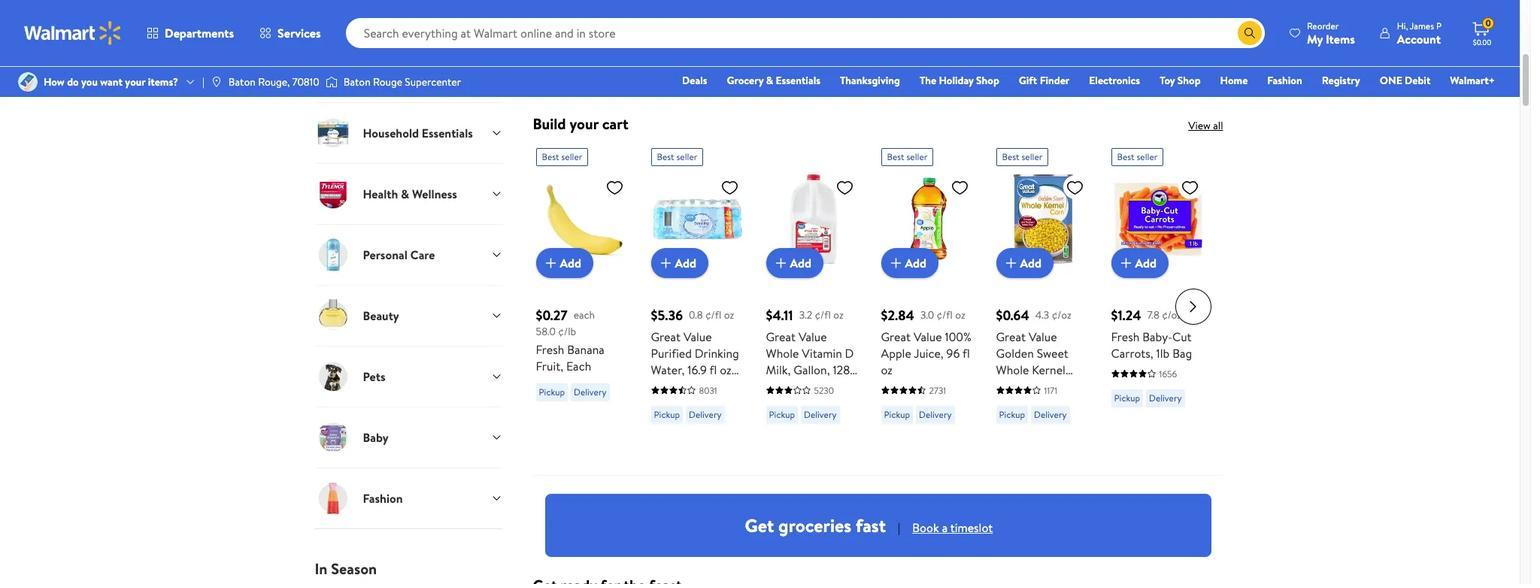 Task type: describe. For each thing, give the bounding box(es) containing it.
add to favorites list, fresh banana fruit, each image
[[606, 178, 624, 197]]

oz right the 16.9
[[720, 362, 732, 378]]

one debit link
[[1374, 72, 1438, 89]]

58.0
[[536, 324, 556, 339]]

add for $0.27
[[560, 255, 582, 271]]

grocery & essentials link
[[720, 72, 828, 89]]

items
[[1326, 30, 1356, 47]]

add to favorites list, great value whole vitamin d milk, gallon, 128 fl oz image
[[836, 178, 854, 197]]

fresh inside $0.27 each 58.0 ¢/lb fresh banana fruit, each
[[536, 342, 565, 358]]

best seller for $2.84
[[887, 150, 928, 163]]

$0.27 each 58.0 ¢/lb fresh banana fruit, each
[[536, 306, 605, 375]]

personal for personal care
[[363, 247, 408, 263]]

canned
[[1029, 378, 1069, 395]]

oz inside the $0.64 4.3 ¢/oz great value golden sweet whole kernel corn, canned corn, 15 oz can
[[1042, 395, 1054, 412]]

fashion button
[[315, 468, 503, 529]]

1171
[[1045, 384, 1058, 397]]

view all
[[1189, 118, 1224, 133]]

thanksgiving
[[840, 73, 901, 88]]

health & wellness
[[363, 186, 457, 202]]

build your cart
[[533, 114, 629, 134]]

seller for $0.64
[[1022, 150, 1043, 163]]

the
[[920, 73, 937, 88]]

you
[[81, 74, 98, 89]]

add button for $2.84
[[881, 248, 939, 278]]

vitamin
[[802, 345, 842, 362]]

household for household essentials
[[555, 60, 611, 77]]

how
[[44, 74, 65, 89]]

reorder
[[1308, 19, 1339, 32]]

7.8
[[1148, 308, 1160, 323]]

view
[[1189, 118, 1211, 133]]

essentials inside 'dropdown button'
[[422, 125, 473, 141]]

best for $0.27
[[542, 150, 559, 163]]

best for $2.84
[[887, 150, 905, 163]]

hi, james p account
[[1398, 19, 1442, 47]]

add button for $0.27
[[536, 248, 594, 278]]

Walmart Site-Wide search field
[[346, 18, 1265, 48]]

milk,
[[766, 362, 791, 378]]

best for $0.64
[[1003, 150, 1020, 163]]

$2.84 3.0 ¢/fl oz great value 100% apple juice, 96 fl oz
[[881, 306, 972, 378]]

sweet
[[1037, 345, 1069, 362]]

baby for baby "link"
[[1161, 60, 1186, 77]]

5230
[[814, 384, 834, 397]]

gift
[[1019, 73, 1038, 88]]

0.8
[[689, 308, 703, 323]]

gift finder link
[[1013, 72, 1077, 89]]

in season
[[315, 559, 377, 579]]

128
[[833, 362, 850, 378]]

carrots,
[[1112, 345, 1154, 362]]

baby link
[[1124, 0, 1224, 77]]

pickup down milk,
[[769, 409, 795, 421]]

account
[[1398, 30, 1442, 47]]

$0.64
[[997, 306, 1030, 325]]

add to cart image for $2.84
[[887, 254, 905, 272]]

baton for baton rouge, 70810
[[229, 74, 256, 89]]

fresh baby-cut carrots, 1lb bag image
[[1112, 172, 1206, 266]]

health for health & wellness
[[773, 60, 808, 77]]

timeslot
[[951, 520, 993, 536]]

16.9
[[688, 362, 707, 378]]

great value 100% apple juice, 96 fl oz image
[[881, 172, 975, 266]]

pet supplies
[[906, 60, 968, 77]]

best seller for $0.64
[[1003, 150, 1043, 163]]

view all link
[[1189, 118, 1224, 133]]

d
[[845, 345, 854, 362]]

pets
[[363, 369, 386, 385]]

whole inside the $0.64 4.3 ¢/oz great value golden sweet whole kernel corn, canned corn, 15 oz can
[[997, 362, 1030, 378]]

0 $0.00
[[1474, 17, 1492, 47]]

great value golden sweet whole kernel corn, canned corn, 15 oz can image
[[997, 172, 1091, 266]]

1 vertical spatial |
[[898, 520, 901, 536]]

walmart image
[[24, 21, 122, 45]]

my
[[1308, 30, 1323, 47]]

bag
[[1173, 345, 1193, 362]]

fl for $5.36
[[710, 362, 717, 378]]

shop inside toy shop link
[[1178, 73, 1201, 88]]

each
[[574, 308, 595, 323]]

fresh inside $1.24 7.8 ¢/oz fresh baby-cut carrots, 1lb bag
[[1112, 329, 1140, 345]]

product group containing $1.24
[[1112, 142, 1206, 469]]

pet
[[906, 60, 924, 77]]

juice,
[[914, 345, 944, 362]]

debit
[[1406, 73, 1431, 88]]

hi,
[[1398, 19, 1409, 32]]

add to cart image for $1.24
[[1118, 254, 1136, 272]]

add for $2.84
[[905, 255, 927, 271]]

health for health & wellness
[[363, 186, 398, 202]]

delivery for $2.84
[[919, 409, 952, 421]]

delivery down 5230 at right
[[804, 409, 837, 421]]

8031
[[699, 384, 718, 397]]

household essentials
[[363, 125, 473, 141]]

0
[[1486, 17, 1492, 29]]

fashion inside dropdown button
[[363, 490, 403, 507]]

one
[[1380, 73, 1403, 88]]

product group containing $2.84
[[881, 142, 975, 469]]

services button
[[247, 15, 334, 51]]

rouge,
[[258, 74, 290, 89]]

banana
[[567, 342, 605, 358]]

 image for baton rouge supercenter
[[326, 74, 338, 90]]

count
[[712, 378, 744, 395]]

70810
[[293, 74, 320, 89]]

a
[[942, 520, 948, 536]]

3.0
[[921, 308, 935, 323]]

add for $5.36
[[675, 255, 697, 271]]

each
[[566, 358, 592, 375]]

apple
[[881, 345, 912, 362]]

walmart+
[[1451, 73, 1496, 88]]

household essentials button
[[315, 102, 503, 163]]

list containing household essentials
[[524, 0, 1233, 96]]

add to favorites list, great value golden sweet whole kernel corn, canned corn, 15 oz can image
[[1066, 178, 1085, 197]]

registry
[[1322, 73, 1361, 88]]

$5.36 0.8 ¢/fl oz great value purified drinking water, 16.9 fl oz bottles, 40 count
[[651, 306, 744, 395]]

3 add from the left
[[790, 255, 812, 271]]

1 vertical spatial your
[[570, 114, 599, 134]]

delivery down each
[[574, 386, 607, 399]]

wellness
[[822, 60, 865, 77]]

search icon image
[[1244, 27, 1256, 39]]

electronics
[[1090, 73, 1141, 88]]

health & wellness link
[[769, 0, 869, 77]]

walmart+ link
[[1444, 72, 1502, 89]]

grocery & essentials
[[727, 73, 821, 88]]

baton for baton rouge supercenter
[[344, 74, 371, 89]]

services
[[278, 25, 321, 41]]

1lb
[[1157, 345, 1170, 362]]

toy shop
[[1160, 73, 1201, 88]]

oz up 100%
[[956, 308, 966, 323]]

add to cart image for $0.64
[[1003, 254, 1021, 272]]

seller for $5.36
[[677, 150, 698, 163]]

book a timeslot
[[913, 520, 993, 536]]

great for $5.36
[[651, 329, 681, 345]]

¢/fl for $5.36
[[706, 308, 722, 323]]

great value purified drinking water, 16.9 fl oz bottles, 40 count image
[[651, 172, 745, 266]]

cut
[[1173, 329, 1192, 345]]

add to favorites list, great value purified drinking water, 16.9 fl oz bottles, 40 count image
[[721, 178, 739, 197]]

1656
[[1160, 368, 1178, 381]]

p
[[1437, 19, 1442, 32]]



Task type: vqa. For each thing, say whether or not it's contained in the screenshot.


Task type: locate. For each thing, give the bounding box(es) containing it.
great inside the $0.64 4.3 ¢/oz great value golden sweet whole kernel corn, canned corn, 15 oz can
[[997, 329, 1026, 345]]

fresh banana fruit, each image
[[536, 172, 630, 266]]

add to favorites list, great value 100% apple juice, 96 fl oz image
[[951, 178, 969, 197]]

2 add button from the left
[[651, 248, 709, 278]]

personal care button
[[315, 224, 503, 285]]

product group containing $5.36
[[651, 142, 745, 469]]

supplies
[[927, 60, 968, 77]]

add to cart image up $4.11
[[772, 254, 790, 272]]

4 add to cart image from the left
[[1118, 254, 1136, 272]]

5 best from the left
[[1118, 150, 1135, 163]]

oz left gallon,
[[777, 378, 788, 395]]

water,
[[651, 362, 685, 378]]

¢/oz for $1.24
[[1163, 308, 1182, 323]]

great down $5.36
[[651, 329, 681, 345]]

best seller up the great value purified drinking water, 16.9 fl oz bottles, 40 count image
[[657, 150, 698, 163]]

2 baton from the left
[[344, 74, 371, 89]]

personal left care on the top of the page
[[666, 60, 711, 77]]

deals
[[682, 73, 708, 88]]

care
[[714, 60, 736, 77]]

$0.27
[[536, 306, 568, 325]]

next slide for product carousel list image
[[1176, 289, 1212, 325]]

¢/fl right '3.2' at right bottom
[[815, 308, 831, 323]]

shop right the toy
[[1178, 73, 1201, 88]]

whole left kernel
[[997, 362, 1030, 378]]

fresh
[[1112, 329, 1140, 345], [536, 342, 565, 358]]

0 horizontal spatial fresh
[[536, 342, 565, 358]]

¢/fl inside $4.11 3.2 ¢/fl oz great value whole vitamin d milk, gallon, 128 fl oz
[[815, 308, 831, 323]]

$5.36
[[651, 306, 683, 325]]

baton left the rouge
[[344, 74, 371, 89]]

get
[[745, 513, 774, 539]]

household for household essentials
[[363, 125, 419, 141]]

add up '3.2' at right bottom
[[790, 255, 812, 271]]

1 add to cart image from the left
[[542, 254, 560, 272]]

add button up $0.64
[[997, 248, 1054, 278]]

delivery down the 1656
[[1150, 392, 1182, 405]]

0 horizontal spatial shop
[[977, 73, 1000, 88]]

2 add to cart image from the left
[[657, 254, 675, 272]]

6 add from the left
[[1136, 255, 1157, 271]]

0 vertical spatial fashion
[[1268, 73, 1303, 88]]

1 horizontal spatial essentials
[[776, 73, 821, 88]]

6 add button from the left
[[1112, 248, 1169, 278]]

great value whole vitamin d milk, gallon, 128 fl oz image
[[766, 172, 860, 266]]

2 shop from the left
[[1178, 73, 1201, 88]]

list
[[524, 0, 1233, 96]]

holiday
[[939, 73, 974, 88]]

1 horizontal spatial fresh
[[1112, 329, 1140, 345]]

add for $1.24
[[1136, 255, 1157, 271]]

household down the rouge
[[363, 125, 419, 141]]

essentials down the supercenter
[[422, 125, 473, 141]]

beauty for the "beauty" link
[[1037, 60, 1074, 77]]

1 horizontal spatial &
[[766, 73, 774, 88]]

value inside the $0.64 4.3 ¢/oz great value golden sweet whole kernel corn, canned corn, 15 oz can
[[1029, 329, 1058, 345]]

shop right 'holiday'
[[977, 73, 1000, 88]]

purified
[[651, 345, 692, 362]]

best for $1.24
[[1118, 150, 1135, 163]]

whole inside $4.11 3.2 ¢/fl oz great value whole vitamin d milk, gallon, 128 fl oz
[[766, 345, 799, 362]]

1 vertical spatial health
[[363, 186, 398, 202]]

1 horizontal spatial ¢/oz
[[1163, 308, 1182, 323]]

¢/lb
[[559, 324, 576, 339]]

great down $0.64
[[997, 329, 1026, 345]]

2 best from the left
[[657, 150, 675, 163]]

add to cart image up $0.27
[[542, 254, 560, 272]]

great inside $2.84 3.0 ¢/fl oz great value 100% apple juice, 96 fl oz
[[881, 329, 911, 345]]

add up each
[[560, 255, 582, 271]]

¢/fl inside $5.36 0.8 ¢/fl oz great value purified drinking water, 16.9 fl oz bottles, 40 count
[[706, 308, 722, 323]]

household essentials
[[555, 60, 611, 95]]

value down 0.8
[[684, 329, 712, 345]]

¢/fl right "3.0"
[[937, 308, 953, 323]]

1 horizontal spatial ¢/fl
[[815, 308, 831, 323]]

2 horizontal spatial &
[[811, 60, 819, 77]]

best up the great value purified drinking water, 16.9 fl oz bottles, 40 count image
[[657, 150, 675, 163]]

value down 4.3
[[1029, 329, 1058, 345]]

¢/fl for $4.11
[[815, 308, 831, 323]]

0 vertical spatial baby
[[1161, 60, 1186, 77]]

add to cart image for $5.36
[[657, 254, 675, 272]]

care
[[411, 247, 435, 263]]

best seller for $1.24
[[1118, 150, 1158, 163]]

health down search search field
[[773, 60, 808, 77]]

oz right 0.8
[[724, 308, 735, 323]]

add to cart image for $0.27
[[542, 254, 560, 272]]

pets button
[[315, 346, 503, 407]]

household inside 'dropdown button'
[[363, 125, 419, 141]]

¢/oz inside the $0.64 4.3 ¢/oz great value golden sweet whole kernel corn, canned corn, 15 oz can
[[1052, 308, 1072, 323]]

value inside $5.36 0.8 ¢/fl oz great value purified drinking water, 16.9 fl oz bottles, 40 count
[[684, 329, 712, 345]]

your left cart
[[570, 114, 599, 134]]

whole
[[766, 345, 799, 362], [997, 362, 1030, 378]]

want
[[100, 74, 123, 89]]

Search search field
[[346, 18, 1265, 48]]

1 add from the left
[[560, 255, 582, 271]]

add button up '3.2' at right bottom
[[766, 248, 824, 278]]

baby for the baby dropdown button
[[363, 429, 389, 446]]

1 ¢/oz from the left
[[1052, 308, 1072, 323]]

2 great from the left
[[766, 329, 796, 345]]

4 best seller from the left
[[1003, 150, 1043, 163]]

 image down departments
[[211, 76, 223, 88]]

add button up $2.84 on the right
[[881, 248, 939, 278]]

2 horizontal spatial fl
[[963, 345, 970, 362]]

baby
[[1161, 60, 1186, 77], [363, 429, 389, 446]]

add button up 7.8
[[1112, 248, 1169, 278]]

2 add from the left
[[675, 255, 697, 271]]

add for $0.64
[[1021, 255, 1042, 271]]

baby right electronics link on the right of the page
[[1161, 60, 1186, 77]]

home link
[[1214, 72, 1255, 89]]

seller for $0.27
[[562, 150, 583, 163]]

6 product group from the left
[[1112, 142, 1206, 469]]

add to cart image up $5.36
[[657, 254, 675, 272]]

1 ¢/fl from the left
[[706, 308, 722, 323]]

5 best seller from the left
[[1118, 150, 1158, 163]]

season
[[331, 559, 377, 579]]

baton left rouge,
[[229, 74, 256, 89]]

2 product group from the left
[[651, 142, 745, 469]]

¢/fl for $2.84
[[937, 308, 953, 323]]

drinking
[[695, 345, 739, 362]]

baton
[[229, 74, 256, 89], [344, 74, 371, 89]]

pickup for $0.64
[[1000, 409, 1026, 421]]

add button up $5.36
[[651, 248, 709, 278]]

1 horizontal spatial baby
[[1161, 60, 1186, 77]]

rouge
[[373, 74, 403, 89]]

¢/oz right 4.3
[[1052, 308, 1072, 323]]

1 seller from the left
[[562, 150, 583, 163]]

add
[[560, 255, 582, 271], [675, 255, 697, 271], [790, 255, 812, 271], [905, 255, 927, 271], [1021, 255, 1042, 271], [1136, 255, 1157, 271]]

fl
[[963, 345, 970, 362], [710, 362, 717, 378], [766, 378, 774, 395]]

beauty for beauty dropdown button
[[363, 308, 399, 324]]

baton rouge supercenter
[[344, 74, 461, 89]]

1 best from the left
[[542, 150, 559, 163]]

1 horizontal spatial |
[[898, 520, 901, 536]]

add button up $0.27
[[536, 248, 594, 278]]

add up 0.8
[[675, 255, 697, 271]]

0 horizontal spatial household
[[363, 125, 419, 141]]

0 horizontal spatial fashion
[[363, 490, 403, 507]]

fl right 96
[[963, 345, 970, 362]]

0 vertical spatial |
[[202, 74, 205, 89]]

health inside health & wellness "link"
[[773, 60, 808, 77]]

2 corn, from the top
[[997, 395, 1026, 412]]

value down "3.0"
[[914, 329, 942, 345]]

delivery
[[574, 386, 607, 399], [1150, 392, 1182, 405], [689, 409, 722, 421], [804, 409, 837, 421], [919, 409, 952, 421], [1035, 409, 1067, 421]]

96
[[947, 345, 960, 362]]

0 vertical spatial personal
[[666, 60, 711, 77]]

$2.84
[[881, 306, 915, 325]]

$0.00
[[1474, 37, 1492, 47]]

fruit,
[[536, 358, 564, 375]]

fashion right "home"
[[1268, 73, 1303, 88]]

pickup for $1.24
[[1115, 392, 1141, 405]]

oz right '3.2' at right bottom
[[834, 308, 844, 323]]

great for $2.84
[[881, 329, 911, 345]]

0 vertical spatial health
[[773, 60, 808, 77]]

baby-
[[1143, 329, 1173, 345]]

5 add button from the left
[[997, 248, 1054, 278]]

$1.24
[[1112, 306, 1142, 325]]

fl inside $5.36 0.8 ¢/fl oz great value purified drinking water, 16.9 fl oz bottles, 40 count
[[710, 362, 717, 378]]

3 product group from the left
[[766, 142, 860, 469]]

3 great from the left
[[881, 329, 911, 345]]

best seller for $5.36
[[657, 150, 698, 163]]

beauty button
[[315, 285, 503, 346]]

¢/oz
[[1052, 308, 1072, 323], [1163, 308, 1182, 323]]

| right items?
[[202, 74, 205, 89]]

 image
[[326, 74, 338, 90], [211, 76, 223, 88]]

1 horizontal spatial personal
[[666, 60, 711, 77]]

best seller up the fresh baby-cut carrots, 1lb bag image
[[1118, 150, 1158, 163]]

reorder my items
[[1308, 19, 1356, 47]]

health left wellness
[[363, 186, 398, 202]]

delivery down 2731
[[919, 409, 952, 421]]

seller for $1.24
[[1137, 150, 1158, 163]]

health
[[773, 60, 808, 77], [363, 186, 398, 202]]

value down '3.2' at right bottom
[[799, 329, 827, 345]]

add to cart image
[[542, 254, 560, 272], [657, 254, 675, 272]]

wellness
[[412, 186, 457, 202]]

baby inside "link"
[[1161, 60, 1186, 77]]

value for $4.11
[[799, 329, 827, 345]]

seller for $2.84
[[907, 150, 928, 163]]

2 best seller from the left
[[657, 150, 698, 163]]

2 ¢/fl from the left
[[815, 308, 831, 323]]

gallon,
[[794, 362, 830, 378]]

add up "3.0"
[[905, 255, 927, 271]]

value for $2.84
[[914, 329, 942, 345]]

your right the want
[[125, 74, 145, 89]]

fl right the 16.9
[[710, 362, 717, 378]]

value for $5.36
[[684, 329, 712, 345]]

1 great from the left
[[651, 329, 681, 345]]

personal left care
[[363, 247, 408, 263]]

0 horizontal spatial essentials
[[422, 125, 473, 141]]

groceries
[[779, 513, 852, 539]]

your
[[125, 74, 145, 89], [570, 114, 599, 134]]

personal for personal care
[[666, 60, 711, 77]]

product group
[[536, 142, 630, 469], [651, 142, 745, 469], [766, 142, 860, 469], [881, 142, 975, 469], [997, 142, 1091, 469], [1112, 142, 1206, 469]]

2 value from the left
[[799, 329, 827, 345]]

1 horizontal spatial beauty
[[1037, 60, 1074, 77]]

best seller up great value 100% apple juice, 96 fl oz image at the right
[[887, 150, 928, 163]]

3 add to cart image from the left
[[1003, 254, 1021, 272]]

fresh down $1.24
[[1112, 329, 1140, 345]]

& inside "link"
[[811, 60, 819, 77]]

2 add to cart image from the left
[[887, 254, 905, 272]]

baby button
[[315, 407, 503, 468]]

best up the great value golden sweet whole kernel corn, canned corn, 15 oz can image at the right top of page
[[1003, 150, 1020, 163]]

all
[[1214, 118, 1224, 133]]

0 vertical spatial your
[[125, 74, 145, 89]]

¢/fl right 0.8
[[706, 308, 722, 323]]

great for $4.11
[[766, 329, 796, 345]]

health inside health & wellness dropdown button
[[363, 186, 398, 202]]

shop
[[977, 73, 1000, 88], [1178, 73, 1201, 88]]

whole down $4.11
[[766, 345, 799, 362]]

& for wellness
[[401, 186, 409, 202]]

baby inside dropdown button
[[363, 429, 389, 446]]

toy shop link
[[1154, 72, 1208, 89]]

1 horizontal spatial health
[[773, 60, 808, 77]]

pickup down fruit, at the bottom left of the page
[[539, 386, 565, 399]]

finder
[[1040, 73, 1070, 88]]

0 horizontal spatial your
[[125, 74, 145, 89]]

 image right 70810
[[326, 74, 338, 90]]

100%
[[945, 329, 972, 345]]

0 horizontal spatial |
[[202, 74, 205, 89]]

supercenter
[[405, 74, 461, 89]]

value inside $4.11 3.2 ¢/fl oz great value whole vitamin d milk, gallon, 128 fl oz
[[799, 329, 827, 345]]

0 horizontal spatial fl
[[710, 362, 717, 378]]

1 horizontal spatial  image
[[326, 74, 338, 90]]

5 add from the left
[[1021, 255, 1042, 271]]

& for essentials
[[766, 73, 774, 88]]

¢/fl inside $2.84 3.0 ¢/fl oz great value 100% apple juice, 96 fl oz
[[937, 308, 953, 323]]

3 add button from the left
[[766, 248, 824, 278]]

product group containing $0.64
[[997, 142, 1091, 469]]

0 vertical spatial beauty
[[1037, 60, 1074, 77]]

pickup down bottles,
[[654, 409, 680, 421]]

oz right 15
[[1042, 395, 1054, 412]]

fashion
[[1268, 73, 1303, 88], [363, 490, 403, 507]]

personal inside dropdown button
[[363, 247, 408, 263]]

fl inside $2.84 3.0 ¢/fl oz great value 100% apple juice, 96 fl oz
[[963, 345, 970, 362]]

essentials left wellness
[[776, 73, 821, 88]]

seller up the fresh baby-cut carrots, 1lb bag image
[[1137, 150, 1158, 163]]

personal inside list
[[666, 60, 711, 77]]

 image for baton rouge, 70810
[[211, 76, 223, 88]]

delivery for $1.24
[[1150, 392, 1182, 405]]

add to cart image up $0.64
[[1003, 254, 1021, 272]]

1 horizontal spatial baton
[[344, 74, 371, 89]]

& inside dropdown button
[[401, 186, 409, 202]]

pickup down the carrots,
[[1115, 392, 1141, 405]]

product group containing $4.11
[[766, 142, 860, 469]]

fashion down the baby dropdown button
[[363, 490, 403, 507]]

1 horizontal spatial add to cart image
[[657, 254, 675, 272]]

3 best from the left
[[887, 150, 905, 163]]

1 vertical spatial personal
[[363, 247, 408, 263]]

items?
[[148, 74, 178, 89]]

add up 4.3
[[1021, 255, 1042, 271]]

great inside $4.11 3.2 ¢/fl oz great value whole vitamin d milk, gallon, 128 fl oz
[[766, 329, 796, 345]]

health & wellness button
[[315, 163, 503, 224]]

delivery down 8031
[[689, 409, 722, 421]]

1 vertical spatial fashion
[[363, 490, 403, 507]]

¢/oz right 7.8
[[1163, 308, 1182, 323]]

household inside list
[[555, 60, 611, 77]]

3 ¢/fl from the left
[[937, 308, 953, 323]]

add up 7.8
[[1136, 255, 1157, 271]]

great inside $5.36 0.8 ¢/fl oz great value purified drinking water, 16.9 fl oz bottles, 40 count
[[651, 329, 681, 345]]

product group containing $0.27
[[536, 142, 630, 469]]

best for $5.36
[[657, 150, 675, 163]]

value inside $2.84 3.0 ¢/fl oz great value 100% apple juice, 96 fl oz
[[914, 329, 942, 345]]

delivery for $5.36
[[689, 409, 722, 421]]

best seller down build at the top left of page
[[542, 150, 583, 163]]

1 product group from the left
[[536, 142, 630, 469]]

1 add to cart image from the left
[[772, 254, 790, 272]]

beauty inside list
[[1037, 60, 1074, 77]]

seller up great value 100% apple juice, 96 fl oz image at the right
[[907, 150, 928, 163]]

4 value from the left
[[1029, 329, 1058, 345]]

1 corn, from the top
[[997, 378, 1026, 395]]

the holiday shop
[[920, 73, 1000, 88]]

0 horizontal spatial add to cart image
[[542, 254, 560, 272]]

1 vertical spatial essentials
[[422, 125, 473, 141]]

¢/oz inside $1.24 7.8 ¢/oz fresh baby-cut carrots, 1lb bag
[[1163, 308, 1182, 323]]

beauty link
[[1005, 0, 1106, 77]]

3.2
[[800, 308, 813, 323]]

3 best seller from the left
[[887, 150, 928, 163]]

pickup for $2.84
[[884, 409, 910, 421]]

beauty inside dropdown button
[[363, 308, 399, 324]]

best seller up the great value golden sweet whole kernel corn, canned corn, 15 oz can image at the right top of page
[[1003, 150, 1043, 163]]

book a timeslot link
[[913, 520, 993, 538]]

5 product group from the left
[[997, 142, 1091, 469]]

seller up the great value purified drinking water, 16.9 fl oz bottles, 40 count image
[[677, 150, 698, 163]]

seller up the great value golden sweet whole kernel corn, canned corn, 15 oz can image at the right top of page
[[1022, 150, 1043, 163]]

add to cart image up $1.24
[[1118, 254, 1136, 272]]

$4.11 3.2 ¢/fl oz great value whole vitamin d milk, gallon, 128 fl oz
[[766, 306, 854, 395]]

baby down pets
[[363, 429, 389, 446]]

4 best from the left
[[1003, 150, 1020, 163]]

add button for $1.24
[[1112, 248, 1169, 278]]

 image
[[18, 72, 38, 92]]

4 product group from the left
[[881, 142, 975, 469]]

1 horizontal spatial whole
[[997, 362, 1030, 378]]

pickup left 15
[[1000, 409, 1026, 421]]

oz right d
[[881, 362, 893, 378]]

great down $2.84 on the right
[[881, 329, 911, 345]]

1 horizontal spatial your
[[570, 114, 599, 134]]

add to cart image
[[772, 254, 790, 272], [887, 254, 905, 272], [1003, 254, 1021, 272], [1118, 254, 1136, 272]]

1 horizontal spatial fashion
[[1268, 73, 1303, 88]]

one debit
[[1380, 73, 1431, 88]]

add button for $0.64
[[997, 248, 1054, 278]]

cart
[[602, 114, 629, 134]]

0 horizontal spatial ¢/oz
[[1052, 308, 1072, 323]]

great down $4.11
[[766, 329, 796, 345]]

1 shop from the left
[[977, 73, 1000, 88]]

delivery for $0.64
[[1035, 409, 1067, 421]]

1 horizontal spatial household
[[555, 60, 611, 77]]

1 value from the left
[[684, 329, 712, 345]]

delivery down 1171
[[1035, 409, 1067, 421]]

household up essentials
[[555, 60, 611, 77]]

1 best seller from the left
[[542, 150, 583, 163]]

& for wellness
[[811, 60, 819, 77]]

0 vertical spatial household
[[555, 60, 611, 77]]

fresh down 58.0
[[536, 342, 565, 358]]

personal care
[[666, 60, 736, 77]]

0 vertical spatial essentials
[[776, 73, 821, 88]]

4 add from the left
[[905, 255, 927, 271]]

3 seller from the left
[[907, 150, 928, 163]]

pickup for $5.36
[[654, 409, 680, 421]]

pickup down apple
[[884, 409, 910, 421]]

¢/oz for $0.64
[[1052, 308, 1072, 323]]

beauty
[[1037, 60, 1074, 77], [363, 308, 399, 324]]

add to cart image up $2.84 on the right
[[887, 254, 905, 272]]

1 horizontal spatial shop
[[1178, 73, 1201, 88]]

best down build at the top left of page
[[542, 150, 559, 163]]

essentials
[[776, 73, 821, 88], [422, 125, 473, 141]]

&
[[811, 60, 819, 77], [766, 73, 774, 88], [401, 186, 409, 202]]

0 horizontal spatial baby
[[363, 429, 389, 446]]

in
[[315, 559, 328, 579]]

best up the fresh baby-cut carrots, 1lb bag image
[[1118, 150, 1135, 163]]

add button for $5.36
[[651, 248, 709, 278]]

0 horizontal spatial baton
[[229, 74, 256, 89]]

0 horizontal spatial ¢/fl
[[706, 308, 722, 323]]

0 horizontal spatial beauty
[[363, 308, 399, 324]]

seller down build your cart
[[562, 150, 583, 163]]

best up great value 100% apple juice, 96 fl oz image at the right
[[887, 150, 905, 163]]

add to favorites list, fresh baby-cut carrots, 1lb bag image
[[1182, 178, 1200, 197]]

0 horizontal spatial personal
[[363, 247, 408, 263]]

1 vertical spatial household
[[363, 125, 419, 141]]

get groceries fast
[[745, 513, 886, 539]]

clear search field text image
[[1220, 27, 1232, 39]]

james
[[1411, 19, 1435, 32]]

1 add button from the left
[[536, 248, 594, 278]]

0 horizontal spatial &
[[401, 186, 409, 202]]

1 vertical spatial beauty
[[363, 308, 399, 324]]

2 ¢/oz from the left
[[1163, 308, 1182, 323]]

4 great from the left
[[997, 329, 1026, 345]]

0 horizontal spatial health
[[363, 186, 398, 202]]

1 vertical spatial baby
[[363, 429, 389, 446]]

5 seller from the left
[[1137, 150, 1158, 163]]

fl right count
[[766, 378, 774, 395]]

value
[[684, 329, 712, 345], [799, 329, 827, 345], [914, 329, 942, 345], [1029, 329, 1058, 345]]

4 seller from the left
[[1022, 150, 1043, 163]]

0 horizontal spatial  image
[[211, 76, 223, 88]]

4 add button from the left
[[881, 248, 939, 278]]

best seller for $0.27
[[542, 150, 583, 163]]

2 horizontal spatial ¢/fl
[[937, 308, 953, 323]]

fl for $2.84
[[963, 345, 970, 362]]

3 value from the left
[[914, 329, 942, 345]]

1 baton from the left
[[229, 74, 256, 89]]

| left book
[[898, 520, 901, 536]]

gift finder
[[1019, 73, 1070, 88]]

great
[[651, 329, 681, 345], [766, 329, 796, 345], [881, 329, 911, 345], [997, 329, 1026, 345]]

0 horizontal spatial whole
[[766, 345, 799, 362]]

thanksgiving link
[[834, 72, 907, 89]]

fl inside $4.11 3.2 ¢/fl oz great value whole vitamin d milk, gallon, 128 fl oz
[[766, 378, 774, 395]]

2 seller from the left
[[677, 150, 698, 163]]

book
[[913, 520, 940, 536]]

1 horizontal spatial fl
[[766, 378, 774, 395]]

golden
[[997, 345, 1034, 362]]

the holiday shop link
[[913, 72, 1007, 89]]

shop inside the holiday shop link
[[977, 73, 1000, 88]]



